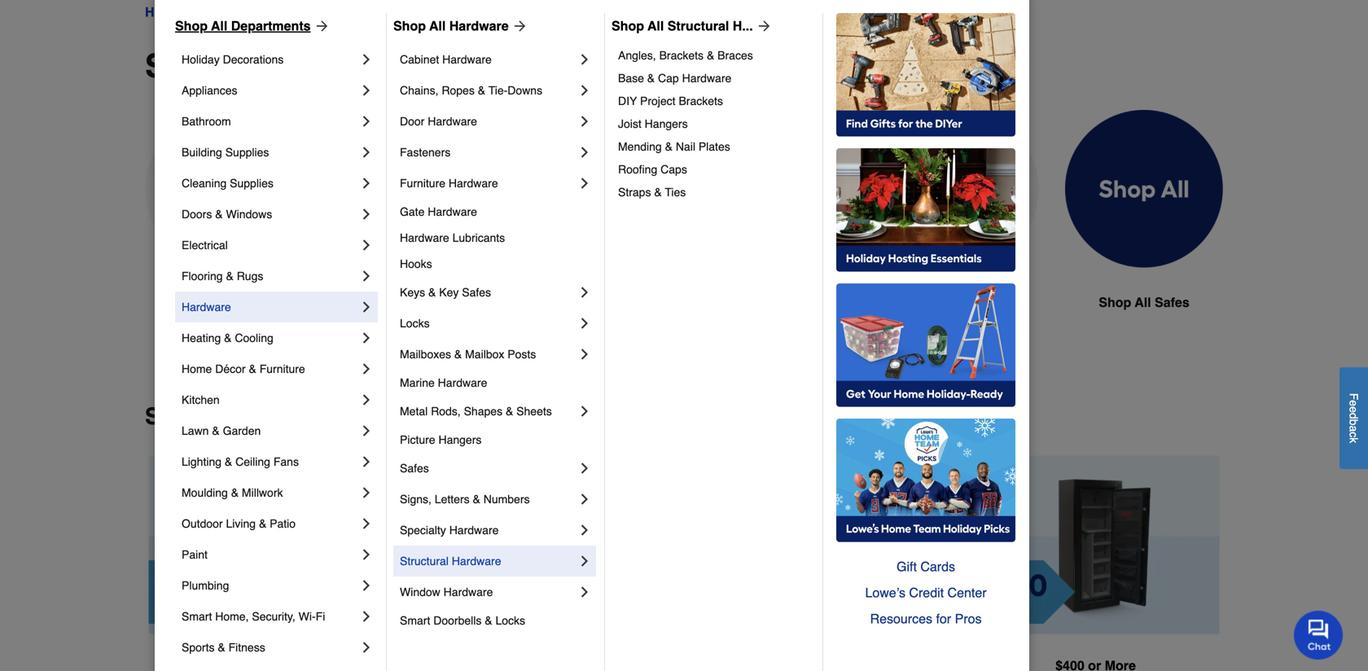 Task type: locate. For each thing, give the bounding box(es) containing it.
home inside "link"
[[182, 363, 212, 376]]

1 e from the top
[[1348, 400, 1361, 407]]

gift cards link
[[837, 554, 1016, 580]]

1 vertical spatial brackets
[[679, 95, 723, 108]]

electrical link
[[182, 230, 359, 261]]

nail
[[676, 140, 696, 153]]

1 horizontal spatial shop
[[1099, 295, 1132, 310]]

lawn
[[182, 425, 209, 438]]

1 horizontal spatial smart
[[400, 614, 430, 627]]

roofing
[[618, 163, 658, 176]]

0 horizontal spatial smart
[[182, 610, 212, 623]]

chevron right image for lighting & ceiling fans
[[359, 454, 375, 470]]

e up b
[[1348, 407, 1361, 413]]

hardware down signs, letters & numbers
[[450, 524, 499, 537]]

fasteners
[[400, 146, 451, 159]]

0 vertical spatial furniture
[[400, 177, 446, 190]]

mailbox
[[465, 348, 505, 361]]

supplies
[[225, 146, 269, 159], [230, 177, 274, 190]]

sports & fitness
[[182, 641, 265, 654]]

windows
[[226, 208, 272, 221]]

marine hardware
[[400, 376, 488, 389]]

home décor & furniture
[[182, 363, 305, 376]]

$400 or more. image
[[972, 456, 1221, 635]]

locks inside locks link
[[400, 317, 430, 330]]

0 horizontal spatial shop
[[175, 18, 208, 33]]

sports & fitness link
[[182, 632, 359, 663]]

key
[[439, 286, 459, 299]]

0 vertical spatial hangers
[[645, 117, 688, 130]]

signs, letters & numbers link
[[400, 484, 577, 515]]

arrow right image
[[311, 18, 330, 34], [509, 18, 529, 34]]

h...
[[733, 18, 753, 33]]

posts
[[508, 348, 536, 361]]

1 arrow right image from the left
[[311, 18, 330, 34]]

& left tie-
[[478, 84, 486, 97]]

locks down window hardware link
[[496, 614, 526, 627]]

chevron right image for holiday decorations
[[359, 51, 375, 68]]

décor
[[215, 363, 246, 376]]

chevron right image for window hardware
[[577, 584, 593, 601]]

home for home décor & furniture
[[182, 363, 212, 376]]

a black honeywell chest safe with the top open. image
[[697, 110, 856, 268]]

hangers down diy project brackets
[[645, 117, 688, 130]]

hardware link up cooling
[[182, 292, 359, 323]]

chevron right image
[[577, 82, 593, 99], [577, 144, 593, 161], [577, 175, 593, 191], [359, 299, 375, 315], [577, 315, 593, 332], [359, 330, 375, 346], [577, 346, 593, 363], [577, 403, 593, 420], [359, 423, 375, 439], [359, 454, 375, 470], [577, 460, 593, 477], [359, 485, 375, 501], [577, 522, 593, 539], [359, 547, 375, 563]]

hardware down specialty hardware link
[[452, 555, 502, 568]]

& right décor
[[249, 363, 257, 376]]

brackets up base & cap hardware
[[660, 49, 704, 62]]

hangers for picture hangers
[[439, 433, 482, 447]]

1 vertical spatial structural
[[400, 555, 449, 568]]

gift cards
[[897, 559, 956, 574]]

garden
[[223, 425, 261, 438]]

1 horizontal spatial arrow right image
[[509, 18, 529, 34]]

pros
[[955, 612, 982, 627]]

shop up angles,
[[612, 18, 644, 33]]

locks down gun safes
[[400, 317, 430, 330]]

diy project brackets link
[[618, 90, 812, 112]]

1 vertical spatial supplies
[[230, 177, 274, 190]]

gate
[[400, 205, 425, 218]]

shop all safes link
[[1066, 110, 1224, 352]]

home safes link
[[513, 110, 671, 352]]

locks
[[400, 317, 430, 330], [496, 614, 526, 627]]

e up d
[[1348, 400, 1361, 407]]

marine
[[400, 376, 435, 389]]

holiday hosting essentials. image
[[837, 148, 1016, 272]]

find gifts for the diyer. image
[[837, 13, 1016, 137]]

shop for shop all safes
[[1099, 295, 1132, 310]]

1 horizontal spatial shop
[[394, 18, 426, 33]]

& right lawn
[[212, 425, 220, 438]]

straps & ties link
[[618, 181, 812, 204]]

all inside shop all hardware link
[[430, 18, 446, 33]]

structural up angles, brackets & braces
[[668, 18, 729, 33]]

0 horizontal spatial arrow right image
[[311, 18, 330, 34]]

doors & windows
[[182, 208, 272, 221]]

file safes
[[930, 295, 991, 310]]

shapes
[[464, 405, 503, 418]]

& left millwork
[[231, 486, 239, 499]]

1 vertical spatial home
[[555, 295, 591, 310]]

all inside shop all safes link
[[1135, 295, 1152, 310]]

f e e d b a c k button
[[1340, 367, 1369, 469]]

gift
[[897, 559, 917, 574]]

lawn & garden link
[[182, 416, 359, 447]]

furniture
[[400, 177, 446, 190], [260, 363, 305, 376]]

2 horizontal spatial shop
[[612, 18, 644, 33]]

1 horizontal spatial home
[[182, 363, 212, 376]]

c
[[1348, 432, 1361, 438]]

shop
[[175, 18, 208, 33], [394, 18, 426, 33], [612, 18, 644, 33]]

0 horizontal spatial shop
[[145, 404, 202, 430]]

shop all hardware
[[394, 18, 509, 33]]

arrow right image up holiday decorations link on the left of page
[[311, 18, 330, 34]]

window
[[400, 586, 441, 599]]

furniture up the gate
[[400, 177, 446, 190]]

lowe's credit center link
[[837, 580, 1016, 606]]

1 vertical spatial hangers
[[439, 433, 482, 447]]

furniture down heating & cooling link
[[260, 363, 305, 376]]

supplies up windows
[[230, 177, 274, 190]]

smart for smart home, security, wi-fi
[[182, 610, 212, 623]]

e
[[1348, 400, 1361, 407], [1348, 407, 1361, 413]]

moulding
[[182, 486, 228, 499]]

hardware link up holiday decorations
[[196, 2, 255, 22]]

arrow right image inside shop all hardware link
[[509, 18, 529, 34]]

shop up holiday
[[175, 18, 208, 33]]

chains, ropes & tie-downs
[[400, 84, 543, 97]]

structural down specialty on the bottom left of the page
[[400, 555, 449, 568]]

0 horizontal spatial structural
[[400, 555, 449, 568]]

flooring
[[182, 270, 223, 283]]

chains, ropes & tie-downs link
[[400, 75, 577, 106]]

hardware up hooks
[[400, 231, 450, 244]]

2 shop from the left
[[394, 18, 426, 33]]

a
[[1348, 426, 1361, 432]]

hardware down mailboxes & mailbox posts
[[438, 376, 488, 389]]

arrow right image inside shop all departments link
[[311, 18, 330, 34]]

& down window hardware link
[[485, 614, 493, 627]]

0 horizontal spatial hangers
[[439, 433, 482, 447]]

tie-
[[489, 84, 508, 97]]

heating & cooling link
[[182, 323, 359, 354]]

2 vertical spatial home
[[182, 363, 212, 376]]

& left cap
[[648, 72, 655, 85]]

fireproof safes
[[176, 295, 272, 310]]

chevron right image for moulding & millwork
[[359, 485, 375, 501]]

fitness
[[229, 641, 265, 654]]

0 vertical spatial shop
[[1099, 295, 1132, 310]]

shop
[[1099, 295, 1132, 310], [145, 404, 202, 430]]

1 horizontal spatial hangers
[[645, 117, 688, 130]]

safes link up holiday decorations link on the left of page
[[269, 2, 303, 22]]

ropes
[[442, 84, 475, 97]]

chevron right image for electrical
[[359, 237, 375, 253]]

0 vertical spatial brackets
[[660, 49, 704, 62]]

holiday decorations link
[[182, 44, 359, 75]]

2 horizontal spatial home
[[555, 295, 591, 310]]

shop all. image
[[1066, 110, 1224, 269]]

mending & nail plates
[[618, 140, 731, 153]]

& left sheets
[[506, 405, 514, 418]]

keys & key safes link
[[400, 277, 577, 308]]

chevron right image for fasteners
[[577, 144, 593, 161]]

safes link up numbers
[[400, 453, 577, 484]]

doorbells
[[434, 614, 482, 627]]

fireproof safes link
[[145, 110, 303, 352]]

0 vertical spatial safes link
[[269, 2, 303, 22]]

cabinet hardware link
[[400, 44, 577, 75]]

a black sentrysafe file safe with a key in the lock and the lid ajar. image
[[882, 110, 1040, 267]]

0 horizontal spatial safes link
[[269, 2, 303, 22]]

shop up cabinet
[[394, 18, 426, 33]]

file
[[930, 295, 953, 310]]

1 vertical spatial shop
[[145, 404, 202, 430]]

supplies up cleaning supplies
[[225, 146, 269, 159]]

caps
[[661, 163, 688, 176]]

appliances
[[182, 84, 238, 97]]

0 horizontal spatial locks
[[400, 317, 430, 330]]

& left ties
[[655, 186, 662, 199]]

hardware lubricants
[[400, 231, 505, 244]]

gun
[[376, 295, 402, 310]]

chevron right image for hardware
[[359, 299, 375, 315]]

0 vertical spatial locks
[[400, 317, 430, 330]]

bathroom
[[182, 115, 231, 128]]

2 arrow right image from the left
[[509, 18, 529, 34]]

shop for shop all departments
[[175, 18, 208, 33]]

1 vertical spatial furniture
[[260, 363, 305, 376]]

arrow right image for shop all hardware
[[509, 18, 529, 34]]

all inside shop all departments link
[[211, 18, 228, 33]]

chevron right image for sports & fitness
[[359, 640, 375, 656]]

chevron right image for bathroom
[[359, 113, 375, 130]]

paint
[[182, 548, 208, 561]]

chevron right image for cabinet hardware
[[577, 51, 593, 68]]

braces
[[718, 49, 753, 62]]

& right doors
[[215, 208, 223, 221]]

hangers for joist hangers
[[645, 117, 688, 130]]

0 vertical spatial home
[[145, 4, 181, 20]]

3 shop from the left
[[612, 18, 644, 33]]

0 vertical spatial supplies
[[225, 146, 269, 159]]

shop for shop all hardware
[[394, 18, 426, 33]]

1 horizontal spatial furniture
[[400, 177, 446, 190]]

building
[[182, 146, 222, 159]]

hangers down "rods,"
[[439, 433, 482, 447]]

credit
[[910, 585, 944, 601]]

heating & cooling
[[182, 332, 274, 345]]

chevron right image for appliances
[[359, 82, 375, 99]]

1 horizontal spatial structural
[[668, 18, 729, 33]]

doors & windows link
[[182, 199, 359, 230]]

0 horizontal spatial furniture
[[260, 363, 305, 376]]

smart down window at the bottom of the page
[[400, 614, 430, 627]]

shop for shop safes by price
[[145, 404, 202, 430]]

shop all hardware link
[[394, 16, 529, 36]]

all inside shop all structural h... link
[[648, 18, 664, 33]]

cooling
[[235, 332, 274, 345]]

1 vertical spatial locks
[[496, 614, 526, 627]]

hardware up smart doorbells & locks
[[444, 586, 493, 599]]

home,
[[215, 610, 249, 623]]

heating
[[182, 332, 221, 345]]

arrow right image up cabinet hardware link on the top
[[509, 18, 529, 34]]

1 vertical spatial safes link
[[400, 453, 577, 484]]

0 horizontal spatial home
[[145, 4, 181, 20]]

chevron right image
[[359, 51, 375, 68], [577, 51, 593, 68], [359, 82, 375, 99], [359, 113, 375, 130], [577, 113, 593, 130], [359, 144, 375, 161], [359, 175, 375, 191], [359, 206, 375, 222], [359, 237, 375, 253], [359, 268, 375, 284], [577, 284, 593, 301], [359, 361, 375, 377], [359, 392, 375, 408], [577, 491, 593, 508], [359, 516, 375, 532], [577, 553, 593, 570], [359, 578, 375, 594], [577, 584, 593, 601], [359, 609, 375, 625], [359, 640, 375, 656]]

1 horizontal spatial locks
[[496, 614, 526, 627]]

& left rugs
[[226, 270, 234, 283]]

smart up sports
[[182, 610, 212, 623]]

joist
[[618, 117, 642, 130]]

home for home
[[145, 4, 181, 20]]

hooks
[[400, 257, 432, 271]]

arrow right image for shop all departments
[[311, 18, 330, 34]]

brackets down the base & cap hardware link
[[679, 95, 723, 108]]

supplies for building supplies
[[225, 146, 269, 159]]

hardware up holiday decorations
[[196, 4, 255, 20]]

1 shop from the left
[[175, 18, 208, 33]]

picture hangers
[[400, 433, 482, 447]]



Task type: vqa. For each thing, say whether or not it's contained in the screenshot.
the 'Marine Hardware'
yes



Task type: describe. For each thing, give the bounding box(es) containing it.
chevron right image for lawn & garden
[[359, 423, 375, 439]]

mending & nail plates link
[[618, 135, 812, 158]]

furniture inside "link"
[[260, 363, 305, 376]]

chevron right image for metal rods, shapes & sheets
[[577, 403, 593, 420]]

center
[[948, 585, 987, 601]]

chevron right image for mailboxes & mailbox posts
[[577, 346, 593, 363]]

hardware down the ropes
[[428, 115, 477, 128]]

1 vertical spatial hardware link
[[182, 292, 359, 323]]

a black sentrysafe home safe with the door ajar. image
[[513, 110, 671, 267]]

d
[[1348, 413, 1361, 419]]

moulding & millwork
[[182, 486, 283, 499]]

& left nail
[[665, 140, 673, 153]]

fireproof
[[176, 295, 233, 310]]

chevron right image for plumbing
[[359, 578, 375, 594]]

fans
[[274, 455, 299, 469]]

mending
[[618, 140, 662, 153]]

base & cap hardware
[[618, 72, 732, 85]]

& right letters
[[473, 493, 481, 506]]

chevron right image for specialty hardware
[[577, 522, 593, 539]]

hardware lubricants link
[[400, 225, 593, 251]]

gun safes
[[376, 295, 440, 310]]

hardware up cabinet hardware link on the top
[[450, 18, 509, 33]]

smart home, security, wi-fi link
[[182, 601, 359, 632]]

lowe's
[[866, 585, 906, 601]]

& up the base & cap hardware link
[[707, 49, 715, 62]]

home link
[[145, 2, 181, 22]]

metal rods, shapes & sheets link
[[400, 396, 577, 427]]

home décor & furniture link
[[182, 354, 359, 385]]

a tall black sports afield gun safe. image
[[329, 110, 487, 268]]

decorations
[[223, 53, 284, 66]]

f e e d b a c k
[[1348, 393, 1361, 443]]

all for departments
[[211, 18, 228, 33]]

supplies for cleaning supplies
[[230, 177, 274, 190]]

a black sentrysafe fireproof safe. image
[[145, 110, 303, 267]]

chevron right image for outdoor living & patio
[[359, 516, 375, 532]]

resources
[[871, 612, 933, 627]]

smart doorbells & locks link
[[400, 608, 593, 634]]

arrow right image
[[753, 18, 773, 34]]

downs
[[508, 84, 543, 97]]

& left cooling
[[224, 332, 232, 345]]

metal
[[400, 405, 428, 418]]

door
[[400, 115, 425, 128]]

lighting & ceiling fans
[[182, 455, 299, 469]]

letters
[[435, 493, 470, 506]]

chevron right image for signs, letters & numbers
[[577, 491, 593, 508]]

chevron right image for door hardware
[[577, 113, 593, 130]]

gun safes link
[[329, 110, 487, 352]]

joist hangers
[[618, 117, 688, 130]]

shop all structural h... link
[[612, 16, 773, 36]]

kitchen
[[182, 394, 220, 407]]

gate hardware
[[400, 205, 477, 218]]

project
[[640, 95, 676, 108]]

chevron right image for locks
[[577, 315, 593, 332]]

& left ceiling
[[225, 455, 232, 469]]

roofing caps
[[618, 163, 688, 176]]

straps & ties
[[618, 186, 686, 199]]

0 vertical spatial structural
[[668, 18, 729, 33]]

flooring & rugs
[[182, 270, 263, 283]]

chevron right image for chains, ropes & tie-downs
[[577, 82, 593, 99]]

all for safes
[[1135, 295, 1152, 310]]

smart home, security, wi-fi
[[182, 610, 325, 623]]

doors
[[182, 208, 212, 221]]

chevron right image for doors & windows
[[359, 206, 375, 222]]

chevron right image for furniture hardware
[[577, 175, 593, 191]]

hardware up hardware lubricants
[[428, 205, 477, 218]]

all for structural
[[648, 18, 664, 33]]

home safes
[[555, 295, 630, 310]]

hardware up diy project brackets link
[[682, 72, 732, 85]]

numbers
[[484, 493, 530, 506]]

chevron right image for heating & cooling
[[359, 330, 375, 346]]

fasteners link
[[400, 137, 577, 168]]

chevron right image for cleaning supplies
[[359, 175, 375, 191]]

marine hardware link
[[400, 370, 593, 396]]

plates
[[699, 140, 731, 153]]

plumbing link
[[182, 570, 359, 601]]

& left mailbox
[[455, 348, 462, 361]]

0 vertical spatial hardware link
[[196, 2, 255, 22]]

specialty hardware
[[400, 524, 499, 537]]

home for home safes
[[555, 295, 591, 310]]

$200 to $400. image
[[697, 456, 946, 635]]

hardware up chains, ropes & tie-downs
[[443, 53, 492, 66]]

shop all safes
[[1099, 295, 1190, 310]]

metal rods, shapes & sheets
[[400, 405, 552, 418]]

cleaning supplies link
[[182, 168, 359, 199]]

specialty
[[400, 524, 446, 537]]

hardware down flooring
[[182, 301, 231, 314]]

departments
[[231, 18, 311, 33]]

patio
[[270, 517, 296, 530]]

chevron right image for structural hardware
[[577, 553, 593, 570]]

chevron right image for keys & key safes
[[577, 284, 593, 301]]

living
[[226, 517, 256, 530]]

lowe's home team holiday picks. image
[[837, 419, 1016, 543]]

get your home holiday-ready. image
[[837, 284, 1016, 407]]

angles,
[[618, 49, 656, 62]]

hardware down fasteners link
[[449, 177, 498, 190]]

flooring & rugs link
[[182, 261, 359, 292]]

chevron right image for building supplies
[[359, 144, 375, 161]]

locks inside "smart doorbells & locks" link
[[496, 614, 526, 627]]

angles, brackets & braces
[[618, 49, 753, 62]]

door hardware link
[[400, 106, 577, 137]]

$100 to $200. image
[[423, 456, 671, 635]]

chevron right image for kitchen
[[359, 392, 375, 408]]

shop all departments link
[[175, 16, 330, 36]]

mailboxes & mailbox posts link
[[400, 339, 577, 370]]

smart for smart doorbells & locks
[[400, 614, 430, 627]]

plumbing
[[182, 579, 229, 592]]

& right sports
[[218, 641, 225, 654]]

chevron right image for paint
[[359, 547, 375, 563]]

chevron right image for flooring & rugs
[[359, 268, 375, 284]]

chevron right image for smart home, security, wi-fi
[[359, 609, 375, 625]]

outdoor
[[182, 517, 223, 530]]

resources for pros link
[[837, 606, 1016, 632]]

f
[[1348, 393, 1361, 400]]

holiday decorations
[[182, 53, 284, 66]]

chevron right image for safes
[[577, 460, 593, 477]]

millwork
[[242, 486, 283, 499]]

security,
[[252, 610, 296, 623]]

$99 or less. image
[[148, 456, 397, 635]]

2 e from the top
[[1348, 407, 1361, 413]]

1 horizontal spatial safes link
[[400, 453, 577, 484]]

holiday
[[182, 53, 220, 66]]

shop for shop all structural h...
[[612, 18, 644, 33]]

rugs
[[237, 270, 263, 283]]

& left the patio
[[259, 517, 267, 530]]

gate hardware link
[[400, 199, 593, 225]]

joist hangers link
[[618, 112, 812, 135]]

hooks link
[[400, 251, 593, 277]]

straps
[[618, 186, 651, 199]]

& left key
[[429, 286, 436, 299]]

picture hangers link
[[400, 427, 593, 453]]

resources for pros
[[871, 612, 982, 627]]

all for hardware
[[430, 18, 446, 33]]

file safes link
[[882, 110, 1040, 352]]

electrical
[[182, 239, 228, 252]]

keys & key safes
[[400, 286, 491, 299]]

chat invite button image
[[1295, 610, 1344, 660]]

chevron right image for home décor & furniture
[[359, 361, 375, 377]]

specialty hardware link
[[400, 515, 577, 546]]



